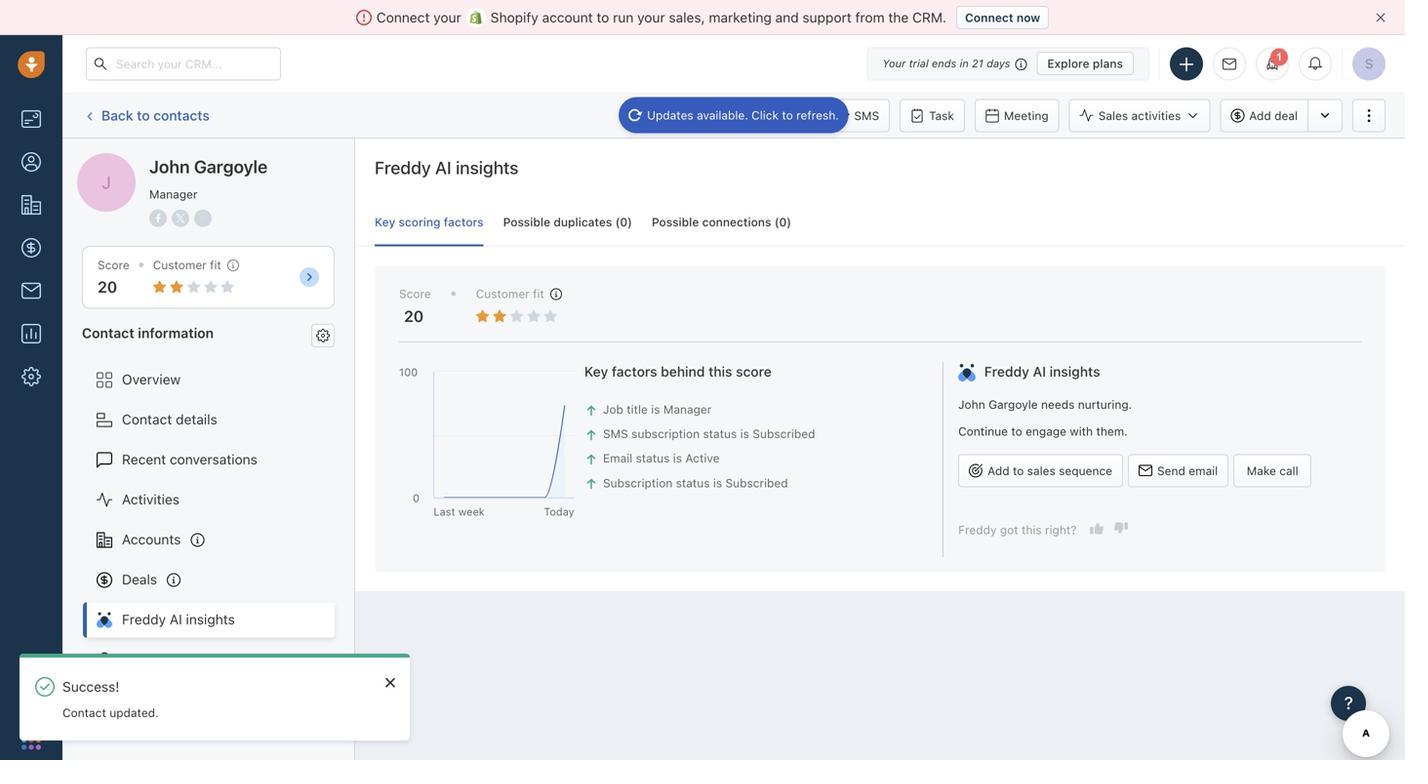 Task type: vqa. For each thing, say whether or not it's contained in the screenshot.
Green
no



Task type: locate. For each thing, give the bounding box(es) containing it.
0 vertical spatial insights
[[456, 157, 519, 178]]

0 horizontal spatial possible
[[503, 215, 551, 229]]

details
[[176, 411, 217, 428]]

1 horizontal spatial j
[[102, 172, 111, 193]]

possible
[[503, 215, 551, 229], [652, 215, 699, 229]]

(0)
[[616, 215, 632, 229], [775, 215, 792, 229]]

freddy ai insights down the deals
[[122, 612, 235, 628]]

is down score
[[741, 427, 750, 441]]

1 vertical spatial subscribed
[[726, 476, 788, 490]]

0 vertical spatial email
[[672, 109, 702, 122]]

0 horizontal spatial email
[[603, 452, 633, 465]]

Search your CRM... text field
[[86, 47, 281, 81]]

1 vertical spatial factors
[[612, 364, 657, 380]]

2 horizontal spatial john
[[959, 398, 986, 412]]

make call link
[[1234, 454, 1312, 497]]

connect now
[[965, 11, 1041, 24]]

connect for connect your
[[377, 9, 430, 25]]

to left sales
[[1013, 464, 1024, 478]]

subscription
[[632, 427, 700, 441]]

title
[[627, 403, 648, 416]]

1 vertical spatial sms
[[603, 427, 628, 441]]

explore
[[1048, 57, 1090, 70]]

(0) for possible connections (0)
[[775, 215, 792, 229]]

john gargoyle
[[116, 153, 207, 169], [149, 156, 268, 177]]

job title is manager
[[603, 403, 712, 416]]

mng settings image
[[316, 329, 330, 342]]

1 horizontal spatial email
[[672, 109, 702, 122]]

0 vertical spatial freddy ai insights
[[375, 157, 519, 178]]

2 possible from the left
[[652, 215, 699, 229]]

21
[[972, 57, 984, 70]]

plans
[[1093, 57, 1123, 70]]

0 horizontal spatial j
[[88, 154, 95, 168]]

contact details
[[122, 411, 217, 428]]

run
[[613, 9, 634, 25]]

add down continue
[[988, 464, 1010, 478]]

2 (0) from the left
[[775, 215, 792, 229]]

1 horizontal spatial factors
[[612, 364, 657, 380]]

to right click
[[782, 108, 793, 122]]

status
[[703, 427, 737, 441], [636, 452, 670, 465], [676, 476, 710, 490]]

2 horizontal spatial insights
[[1050, 364, 1101, 380]]

2 your from the left
[[638, 9, 665, 25]]

john for continue to engage with them.
[[959, 398, 986, 412]]

freddy down the deals
[[122, 612, 166, 628]]

customer fit up information
[[153, 258, 221, 272]]

0 horizontal spatial sms
[[603, 427, 628, 441]]

1 vertical spatial customer fit
[[476, 287, 544, 301]]

0 vertical spatial manager
[[149, 187, 198, 201]]

1 vertical spatial contact
[[122, 411, 172, 428]]

0 vertical spatial score
[[98, 258, 130, 272]]

1 horizontal spatial your
[[638, 9, 665, 25]]

freddy left got on the right bottom of the page
[[959, 523, 997, 537]]

2 vertical spatial contact
[[62, 706, 106, 720]]

send email button
[[1128, 454, 1229, 488]]

2 horizontal spatial freddy ai insights
[[985, 364, 1101, 380]]

2 vertical spatial status
[[676, 476, 710, 490]]

nurturing.
[[1078, 398, 1132, 412]]

status down 'subscription'
[[636, 452, 670, 465]]

and
[[776, 9, 799, 25]]

information
[[138, 325, 214, 341]]

0 horizontal spatial this
[[709, 364, 733, 380]]

1 horizontal spatial sms
[[854, 109, 880, 122]]

1 horizontal spatial 20
[[404, 307, 424, 325]]

send email image
[[1223, 58, 1237, 71]]

add for add deal
[[1250, 109, 1272, 122]]

task button
[[900, 99, 965, 132]]

1 horizontal spatial customer
[[476, 287, 530, 301]]

contact for contact information
[[82, 325, 134, 341]]

subscribed down score
[[753, 427, 815, 441]]

is
[[651, 403, 660, 416], [741, 427, 750, 441], [673, 452, 682, 465], [713, 476, 722, 490]]

key for key factors behind this score
[[585, 364, 608, 380]]

your
[[883, 57, 906, 70]]

factors right scoring
[[444, 215, 484, 229]]

connect your
[[377, 9, 461, 25]]

deals
[[122, 572, 157, 588]]

key for key scoring factors
[[375, 215, 396, 229]]

customer fit down possible duplicates (0) link on the left top of the page
[[476, 287, 544, 301]]

contact
[[82, 325, 134, 341], [122, 411, 172, 428], [62, 706, 106, 720]]

manager
[[149, 187, 198, 201], [664, 403, 712, 416]]

0 horizontal spatial customer
[[153, 258, 207, 272]]

last
[[434, 506, 455, 518]]

is left active
[[673, 452, 682, 465]]

1 vertical spatial this
[[1022, 523, 1042, 537]]

customer down possible duplicates (0) link on the left top of the page
[[476, 287, 530, 301]]

behind
[[661, 364, 705, 380]]

to for continue to engage with them.
[[1012, 424, 1023, 438]]

sms
[[854, 109, 880, 122], [603, 427, 628, 441]]

status up active
[[703, 427, 737, 441]]

freddy ai insights up the john gargoyle needs nurturing.
[[985, 364, 1101, 380]]

email
[[672, 109, 702, 122], [603, 452, 633, 465]]

1 horizontal spatial in
[[960, 57, 969, 70]]

0 vertical spatial subscribed
[[753, 427, 815, 441]]

customer up information
[[153, 258, 207, 272]]

0 horizontal spatial connect
[[377, 9, 430, 25]]

add for add to sales sequence
[[988, 464, 1010, 478]]

0 vertical spatial sms
[[854, 109, 880, 122]]

sales
[[1028, 464, 1056, 478]]

key scoring factors link
[[375, 198, 484, 247]]

0 horizontal spatial your
[[434, 9, 461, 25]]

deal
[[1275, 109, 1298, 122]]

score 20 up 100
[[399, 287, 431, 325]]

0
[[413, 492, 420, 505]]

insights up "key scoring factors" link
[[456, 157, 519, 178]]

ai up key scoring factors
[[435, 157, 452, 178]]

1 (0) from the left
[[616, 215, 632, 229]]

call link
[[722, 99, 782, 132]]

add inside button
[[988, 464, 1010, 478]]

manager down contacts
[[149, 187, 198, 201]]

is right title
[[651, 403, 660, 416]]

0 horizontal spatial score 20
[[98, 258, 130, 296]]

0 horizontal spatial (0)
[[616, 215, 632, 229]]

in left 21
[[960, 57, 969, 70]]

john down back to contacts link
[[116, 153, 147, 169]]

key scoring factors
[[375, 215, 484, 229]]

0 horizontal spatial key
[[375, 215, 396, 229]]

ai up the john gargoyle needs nurturing.
[[1033, 364, 1046, 380]]

sms down job
[[603, 427, 628, 441]]

make call button
[[1234, 454, 1312, 488]]

subscribed
[[753, 427, 815, 441], [726, 476, 788, 490]]

phone element
[[12, 676, 51, 715]]

subscribed down sms subscription status is subscribed
[[726, 476, 788, 490]]

1 possible from the left
[[503, 215, 551, 229]]

make call
[[1247, 464, 1299, 478]]

fit down the 'possible duplicates (0)' on the left top of the page
[[533, 287, 544, 301]]

john for manager
[[149, 156, 190, 177]]

to right back
[[137, 107, 150, 123]]

connect inside button
[[965, 11, 1014, 24]]

to inside button
[[1013, 464, 1024, 478]]

is down active
[[713, 476, 722, 490]]

crm.
[[913, 9, 947, 25]]

back to contacts link
[[82, 100, 211, 131]]

20 up the contact information
[[98, 278, 117, 296]]

0 horizontal spatial score
[[98, 258, 130, 272]]

email for email
[[672, 109, 702, 122]]

contact up recent
[[122, 411, 172, 428]]

0 vertical spatial add
[[1250, 109, 1272, 122]]

your
[[434, 9, 461, 25], [638, 9, 665, 25]]

email
[[1189, 464, 1218, 478]]

sms for sms
[[854, 109, 880, 122]]

j down back
[[102, 172, 111, 193]]

possible duplicates (0)
[[503, 215, 632, 229]]

0 vertical spatial this
[[709, 364, 733, 380]]

fit
[[210, 258, 221, 272], [533, 287, 544, 301]]

1 vertical spatial status
[[636, 452, 670, 465]]

20 up 100
[[404, 307, 424, 325]]

to left engage
[[1012, 424, 1023, 438]]

updates available. click to refresh. link
[[619, 97, 849, 133]]

activities
[[1132, 109, 1181, 122]]

(0) right duplicates
[[616, 215, 632, 229]]

needs
[[1041, 398, 1075, 412]]

in right apps
[[158, 692, 169, 708]]

fit up information
[[210, 258, 221, 272]]

1 vertical spatial key
[[585, 364, 608, 380]]

0 horizontal spatial 20
[[98, 278, 117, 296]]

freddy ai insights up key scoring factors
[[375, 157, 519, 178]]

sms right refresh.
[[854, 109, 880, 122]]

possible left duplicates
[[503, 215, 551, 229]]

1 horizontal spatial score
[[399, 287, 431, 301]]

status down active
[[676, 476, 710, 490]]

1 vertical spatial fit
[[533, 287, 544, 301]]

score 20 up the contact information
[[98, 258, 130, 296]]

1 horizontal spatial score 20
[[399, 287, 431, 325]]

1 horizontal spatial possible
[[652, 215, 699, 229]]

meeting
[[1004, 109, 1049, 122]]

1 link
[[1256, 47, 1289, 81]]

apps
[[122, 692, 154, 708]]

100
[[399, 366, 418, 379]]

factors up title
[[612, 364, 657, 380]]

your left shopify
[[434, 9, 461, 25]]

this right got on the right bottom of the page
[[1022, 523, 1042, 537]]

active
[[686, 452, 720, 465]]

add left deal
[[1250, 109, 1272, 122]]

score down scoring
[[399, 287, 431, 301]]

1 horizontal spatial ai
[[435, 157, 452, 178]]

back to contacts
[[102, 107, 210, 123]]

1 vertical spatial customer
[[476, 287, 530, 301]]

is for manager
[[651, 403, 660, 416]]

contact down 20 button at left
[[82, 325, 134, 341]]

j down back to contacts link
[[88, 154, 95, 168]]

(0) for possible duplicates (0)
[[616, 215, 632, 229]]

in
[[960, 57, 969, 70], [158, 692, 169, 708]]

john
[[116, 153, 147, 169], [149, 156, 190, 177], [959, 398, 986, 412]]

1 vertical spatial in
[[158, 692, 169, 708]]

0 vertical spatial contact
[[82, 325, 134, 341]]

the
[[889, 9, 909, 25]]

insights up the needs
[[1050, 364, 1101, 380]]

1 vertical spatial manager
[[664, 403, 712, 416]]

manager up sms subscription status is subscribed
[[664, 403, 712, 416]]

this
[[709, 364, 733, 380], [1022, 523, 1042, 537]]

close image
[[386, 677, 395, 689]]

contact down the success!
[[62, 706, 106, 720]]

status for subscription status is subscribed
[[676, 476, 710, 490]]

available.
[[697, 108, 748, 122]]

1 vertical spatial email
[[603, 452, 633, 465]]

0 vertical spatial fit
[[210, 258, 221, 272]]

subscription
[[603, 476, 673, 490]]

0 horizontal spatial factors
[[444, 215, 484, 229]]

1 horizontal spatial (0)
[[775, 215, 792, 229]]

0 horizontal spatial customer fit
[[153, 258, 221, 272]]

(0) right 'connections'
[[775, 215, 792, 229]]

possible left 'connections'
[[652, 215, 699, 229]]

1 horizontal spatial key
[[585, 364, 608, 380]]

insights up marketplace
[[186, 612, 235, 628]]

1 horizontal spatial john
[[149, 156, 190, 177]]

2 vertical spatial ai
[[170, 612, 182, 628]]

sms inside 'button'
[[854, 109, 880, 122]]

your right run
[[638, 9, 665, 25]]

add inside "button"
[[1250, 109, 1272, 122]]

0 vertical spatial j
[[88, 154, 95, 168]]

add to sales sequence
[[988, 464, 1113, 478]]

meeting button
[[975, 99, 1060, 132]]

1 vertical spatial ai
[[1033, 364, 1046, 380]]

john up continue
[[959, 398, 986, 412]]

1 vertical spatial add
[[988, 464, 1010, 478]]

0 vertical spatial key
[[375, 215, 396, 229]]

email for email status is active
[[603, 452, 633, 465]]

gargoyle for manager
[[194, 156, 268, 177]]

0 horizontal spatial insights
[[186, 612, 235, 628]]

ai up apps in marketplace
[[170, 612, 182, 628]]

freddy ai insights
[[375, 157, 519, 178], [985, 364, 1101, 380], [122, 612, 235, 628]]

accounts
[[122, 532, 181, 548]]

this left score
[[709, 364, 733, 380]]

john down contacts
[[149, 156, 190, 177]]

0 horizontal spatial add
[[988, 464, 1010, 478]]

2 vertical spatial freddy ai insights
[[122, 612, 235, 628]]

sales activities button
[[1070, 99, 1220, 132], [1070, 99, 1211, 132]]

freshworks switcher image
[[21, 730, 41, 750]]

0 horizontal spatial fit
[[210, 258, 221, 272]]

key up job
[[585, 364, 608, 380]]

to
[[597, 9, 609, 25], [137, 107, 150, 123], [782, 108, 793, 122], [1012, 424, 1023, 438], [1013, 464, 1024, 478]]

email inside button
[[672, 109, 702, 122]]

1 horizontal spatial add
[[1250, 109, 1272, 122]]

contact for contact details
[[122, 411, 172, 428]]

score up 20 button at left
[[98, 258, 130, 272]]

factors
[[444, 215, 484, 229], [612, 364, 657, 380]]

1 horizontal spatial connect
[[965, 11, 1014, 24]]

key left scoring
[[375, 215, 396, 229]]

to left run
[[597, 9, 609, 25]]



Task type: describe. For each thing, give the bounding box(es) containing it.
recent
[[122, 452, 166, 468]]

trial
[[909, 57, 929, 70]]

task
[[929, 109, 955, 122]]

files
[[122, 652, 151, 668]]

score
[[736, 364, 772, 380]]

connect now button
[[957, 6, 1049, 29]]

duplicates
[[554, 215, 612, 229]]

activities
[[122, 492, 180, 508]]

2 horizontal spatial ai
[[1033, 364, 1046, 380]]

0 vertical spatial customer
[[153, 258, 207, 272]]

marketplace
[[173, 692, 251, 708]]

john gargoyle down contacts
[[149, 156, 268, 177]]

job
[[603, 403, 624, 416]]

ends
[[932, 57, 957, 70]]

got
[[1000, 523, 1019, 537]]

status for email status is active
[[636, 452, 670, 465]]

updates
[[647, 108, 694, 122]]

add deal
[[1250, 109, 1298, 122]]

conversations
[[170, 452, 258, 468]]

freddy up scoring
[[375, 157, 431, 178]]

updates available. click to refresh.
[[647, 108, 839, 122]]

make
[[1247, 464, 1277, 478]]

marketing
[[709, 9, 772, 25]]

freddy got this right?
[[959, 523, 1077, 537]]

days
[[987, 57, 1011, 70]]

continue to engage with them.
[[959, 424, 1128, 438]]

contact information
[[82, 325, 214, 341]]

add deal button
[[1220, 99, 1308, 132]]

john gargoyle needs nurturing.
[[959, 398, 1132, 412]]

explore plans link
[[1037, 52, 1134, 75]]

contacts
[[153, 107, 210, 123]]

1 horizontal spatial this
[[1022, 523, 1042, 537]]

add to sales sequence button
[[959, 454, 1123, 488]]

sales activities
[[1099, 109, 1181, 122]]

0 horizontal spatial john
[[116, 153, 147, 169]]

0 vertical spatial ai
[[435, 157, 452, 178]]

is for subscribed
[[713, 476, 722, 490]]

updated.
[[110, 706, 159, 720]]

right?
[[1045, 523, 1077, 537]]

week
[[458, 506, 485, 518]]

1 vertical spatial j
[[102, 172, 111, 193]]

call
[[752, 109, 772, 122]]

sales
[[1099, 109, 1129, 122]]

1 horizontal spatial freddy ai insights
[[375, 157, 519, 178]]

0 horizontal spatial in
[[158, 692, 169, 708]]

1 vertical spatial freddy ai insights
[[985, 364, 1101, 380]]

call button
[[722, 99, 782, 132]]

possible for possible duplicates (0)
[[503, 215, 551, 229]]

1 horizontal spatial manager
[[664, 403, 712, 416]]

contact updated.
[[62, 706, 159, 720]]

them.
[[1097, 424, 1128, 438]]

sms button
[[825, 99, 890, 132]]

20 button
[[98, 278, 117, 296]]

connect for connect now
[[965, 11, 1014, 24]]

from
[[856, 9, 885, 25]]

success!
[[62, 679, 120, 695]]

recent conversations
[[122, 452, 258, 468]]

0 horizontal spatial freddy ai insights
[[122, 612, 235, 628]]

1 horizontal spatial insights
[[456, 157, 519, 178]]

to for back to contacts
[[137, 107, 150, 123]]

sms for sms subscription status is subscribed
[[603, 427, 628, 441]]

0 vertical spatial 20
[[98, 278, 117, 296]]

1 horizontal spatial fit
[[533, 287, 544, 301]]

now
[[1017, 11, 1041, 24]]

possible for possible connections (0)
[[652, 215, 699, 229]]

0 horizontal spatial manager
[[149, 187, 198, 201]]

connections
[[702, 215, 772, 229]]

email button
[[643, 99, 713, 132]]

1
[[1277, 51, 1283, 63]]

shopify
[[491, 9, 539, 25]]

0 vertical spatial customer fit
[[153, 258, 221, 272]]

possible connections (0)
[[652, 215, 792, 229]]

refresh.
[[797, 108, 839, 122]]

your trial ends in 21 days
[[883, 57, 1011, 70]]

key factors behind this score
[[585, 364, 772, 380]]

subscription status is subscribed
[[603, 476, 788, 490]]

explore plans
[[1048, 57, 1123, 70]]

continue
[[959, 424, 1008, 438]]

john gargoyle down back to contacts
[[116, 153, 207, 169]]

0 vertical spatial in
[[960, 57, 969, 70]]

send email
[[1158, 464, 1218, 478]]

2 vertical spatial insights
[[186, 612, 235, 628]]

sequence
[[1059, 464, 1113, 478]]

today
[[544, 506, 575, 518]]

1 your from the left
[[434, 9, 461, 25]]

account
[[542, 9, 593, 25]]

1 vertical spatial insights
[[1050, 364, 1101, 380]]

freddy up the john gargoyle needs nurturing.
[[985, 364, 1030, 380]]

sms subscription status is subscribed
[[603, 427, 815, 441]]

shopify account to run your sales, marketing and support from the crm.
[[491, 9, 947, 25]]

possible duplicates (0) link
[[503, 198, 632, 247]]

call
[[1280, 464, 1299, 478]]

email status is active
[[603, 452, 720, 465]]

to for add to sales sequence
[[1013, 464, 1024, 478]]

scoring
[[399, 215, 441, 229]]

contact for contact updated.
[[62, 706, 106, 720]]

apps in marketplace
[[122, 692, 251, 708]]

phone image
[[21, 686, 41, 706]]

last week
[[434, 506, 485, 518]]

is for active
[[673, 452, 682, 465]]

1 vertical spatial score
[[399, 287, 431, 301]]

support
[[803, 9, 852, 25]]

gargoyle for continue to engage with them.
[[989, 398, 1038, 412]]

1 horizontal spatial customer fit
[[476, 287, 544, 301]]

close image
[[1376, 13, 1386, 22]]

with
[[1070, 424, 1093, 438]]

0 vertical spatial factors
[[444, 215, 484, 229]]

1 vertical spatial 20
[[404, 307, 424, 325]]

0 vertical spatial status
[[703, 427, 737, 441]]

sales,
[[669, 9, 705, 25]]

0 horizontal spatial ai
[[170, 612, 182, 628]]



